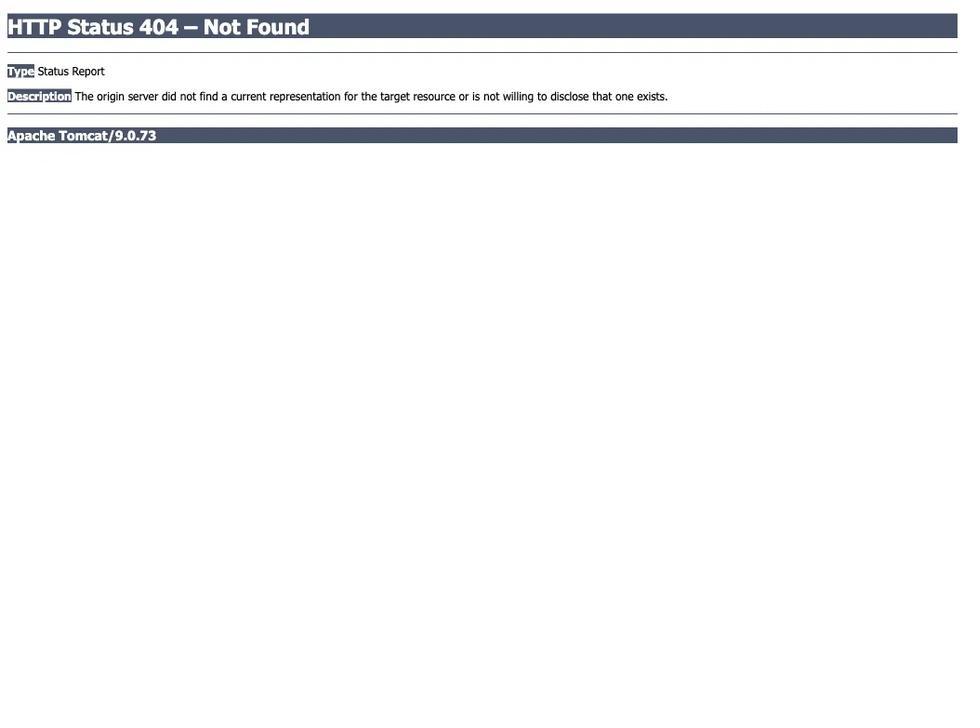 Task type: locate. For each thing, give the bounding box(es) containing it.
1 horizontal spatial not
[[484, 89, 500, 102]]

1 not from the left
[[180, 89, 196, 102]]

not right is at the top of page
[[484, 89, 500, 102]]

target
[[381, 89, 410, 102]]

–
[[185, 14, 198, 38]]

or
[[459, 89, 469, 102]]

not
[[180, 89, 196, 102], [484, 89, 500, 102]]

report
[[72, 64, 105, 78]]

description
[[7, 89, 71, 102]]

the
[[361, 89, 377, 102]]

tomcat/9.0.73
[[59, 127, 156, 143]]

1 vertical spatial status
[[38, 64, 69, 78]]

for
[[344, 89, 358, 102]]

server
[[128, 89, 158, 102]]

0 vertical spatial status
[[68, 14, 133, 38]]

find
[[200, 89, 218, 102]]

status
[[68, 14, 133, 38], [38, 64, 69, 78]]

apache tomcat/9.0.73
[[7, 127, 156, 143]]

0 horizontal spatial not
[[180, 89, 196, 102]]

not right did
[[180, 89, 196, 102]]

status up description
[[38, 64, 69, 78]]

status up the report
[[68, 14, 133, 38]]

resource
[[413, 89, 456, 102]]

2 not from the left
[[484, 89, 500, 102]]

willing
[[503, 89, 534, 102]]



Task type: describe. For each thing, give the bounding box(es) containing it.
is
[[473, 89, 480, 102]]

http
[[7, 14, 62, 38]]

did
[[162, 89, 177, 102]]

found
[[246, 14, 310, 38]]

disclose
[[551, 89, 589, 102]]

exists.
[[637, 89, 668, 102]]

not
[[204, 14, 240, 38]]

one
[[616, 89, 634, 102]]

current
[[231, 89, 266, 102]]

a
[[222, 89, 228, 102]]

type
[[7, 64, 34, 78]]

status for 404
[[68, 14, 133, 38]]

status for report
[[38, 64, 69, 78]]

origin
[[97, 89, 125, 102]]

to
[[538, 89, 547, 102]]

type status report
[[7, 64, 105, 78]]

that
[[593, 89, 612, 102]]

the
[[75, 89, 94, 102]]

404
[[139, 14, 179, 38]]

apache
[[7, 127, 55, 143]]

http status 404 – not found
[[7, 14, 310, 38]]

representation
[[270, 89, 341, 102]]

description the origin server did not find a current representation for the target resource or is not willing to disclose that one exists.
[[7, 89, 668, 102]]



Task type: vqa. For each thing, say whether or not it's contained in the screenshot.
Description at the top of the page
yes



